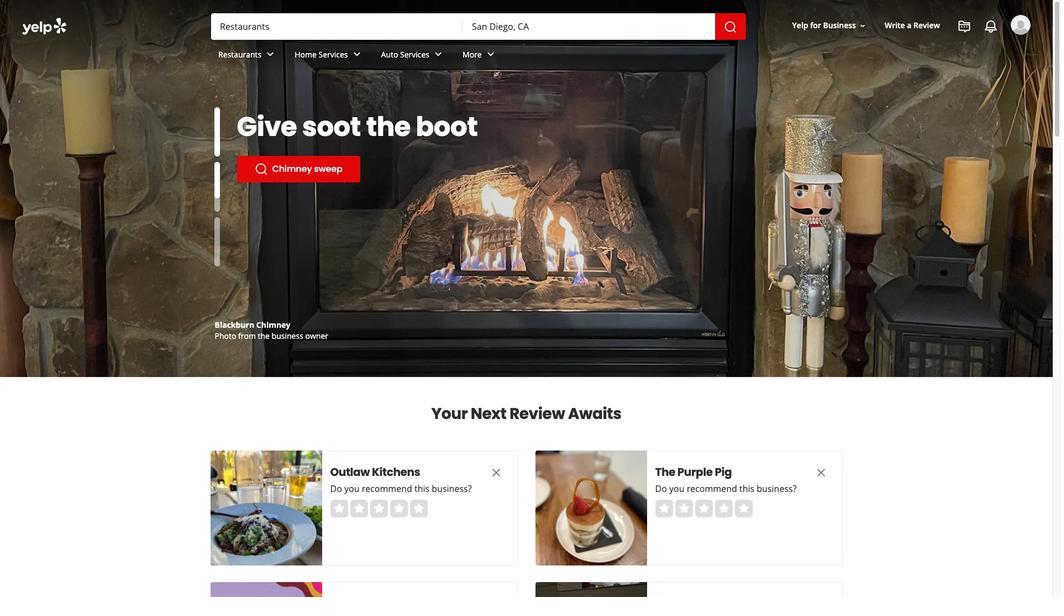 Task type: locate. For each thing, give the bounding box(es) containing it.
do you recommend this business? down outlaw kitchens link
[[330, 483, 472, 495]]

do you recommend this business? for outlaw kitchens
[[330, 483, 472, 495]]

a
[[908, 20, 912, 31]]

yelp for business button
[[788, 16, 872, 36]]

1 dismiss card image from the left
[[490, 466, 503, 479]]

2 (no rating) image from the left
[[656, 500, 753, 518]]

24 chevron down v2 image inside auto services link
[[432, 48, 445, 61]]

0 horizontal spatial (no rating) image
[[330, 500, 428, 518]]

1 select slide image from the top
[[214, 107, 220, 157]]

1 business? from the left
[[432, 483, 472, 495]]

rating element down "purple"
[[656, 500, 753, 518]]

0 horizontal spatial rating element
[[330, 500, 428, 518]]

16 chevron down v2 image
[[859, 21, 868, 30]]

rating element down outlaw kitchens
[[330, 500, 428, 518]]

user actions element
[[784, 14, 1047, 82]]

1 horizontal spatial services
[[400, 49, 430, 59]]

0 horizontal spatial business?
[[432, 483, 472, 495]]

0 horizontal spatial recommend
[[362, 483, 412, 495]]

0 horizontal spatial 24 chevron down v2 image
[[264, 48, 277, 61]]

next
[[471, 403, 507, 425]]

Near text field
[[472, 20, 707, 33]]

home services link
[[286, 40, 372, 72]]

0 vertical spatial the
[[366, 108, 411, 145]]

photo of the purple pig image
[[536, 451, 647, 566]]

business? for outlaw kitchens
[[432, 483, 472, 495]]

0 horizontal spatial you
[[344, 483, 360, 495]]

do you recommend this business? down the purple pig link
[[656, 483, 797, 495]]

rating element for purple
[[656, 500, 753, 518]]

0 horizontal spatial the
[[258, 331, 270, 341]]

none field up home services link
[[220, 20, 455, 33]]

purple
[[678, 464, 713, 480]]

2 business? from the left
[[757, 483, 797, 495]]

services for home services
[[319, 49, 348, 59]]

1 horizontal spatial do you recommend this business?
[[656, 483, 797, 495]]

1 rating element from the left
[[330, 500, 428, 518]]

1 you from the left
[[344, 483, 360, 495]]

select slide image
[[214, 107, 220, 157], [214, 151, 220, 200]]

select slide image left 24 search v2 icon
[[214, 151, 220, 200]]

1 vertical spatial review
[[510, 403, 565, 425]]

1 vertical spatial chimney
[[256, 320, 290, 330]]

auto
[[381, 49, 398, 59]]

do for outlaw kitchens
[[330, 483, 342, 495]]

1 horizontal spatial dismiss card image
[[815, 466, 828, 479]]

0 horizontal spatial this
[[415, 483, 430, 495]]

this down the purple pig link
[[740, 483, 755, 495]]

24 chevron down v2 image inside more link
[[484, 48, 497, 61]]

services
[[319, 49, 348, 59], [400, 49, 430, 59]]

1 horizontal spatial the
[[366, 108, 411, 145]]

recommend down kitchens
[[362, 483, 412, 495]]

1 horizontal spatial (no rating) image
[[656, 500, 753, 518]]

photo of outlaw kitchens image
[[210, 451, 322, 566]]

2 you from the left
[[670, 483, 685, 495]]

24 search v2 image
[[255, 163, 268, 176]]

blackburn chimney photo from the business owner
[[215, 320, 328, 341]]

you for the
[[670, 483, 685, 495]]

give soot the boot
[[237, 108, 478, 145]]

dismiss card image
[[490, 466, 503, 479], [815, 466, 828, 479]]

0 horizontal spatial do you recommend this business?
[[330, 483, 472, 495]]

1 horizontal spatial this
[[740, 483, 755, 495]]

this
[[415, 483, 430, 495], [740, 483, 755, 495]]

the inside blackburn chimney photo from the business owner
[[258, 331, 270, 341]]

more link
[[454, 40, 506, 72]]

24 chevron down v2 image right restaurants
[[264, 48, 277, 61]]

do down the on the bottom
[[656, 483, 667, 495]]

2 dismiss card image from the left
[[815, 466, 828, 479]]

0 horizontal spatial review
[[510, 403, 565, 425]]

1 (no rating) image from the left
[[330, 500, 428, 518]]

you down the on the bottom
[[670, 483, 685, 495]]

(no rating) image down outlaw kitchens
[[330, 500, 428, 518]]

1 services from the left
[[319, 49, 348, 59]]

recommend down "pig"
[[687, 483, 738, 495]]

1 24 chevron down v2 image from the left
[[264, 48, 277, 61]]

chimney
[[272, 163, 312, 175], [256, 320, 290, 330]]

chimney up business
[[256, 320, 290, 330]]

24 chevron down v2 image right 'auto services'
[[432, 48, 445, 61]]

2 none field from the left
[[472, 20, 707, 33]]

your next review awaits
[[432, 403, 622, 425]]

write a review
[[885, 20, 941, 31]]

24 chevron down v2 image inside restaurants link
[[264, 48, 277, 61]]

1 recommend from the left
[[362, 483, 412, 495]]

yelp for business
[[793, 20, 856, 31]]

review right the next on the bottom left of the page
[[510, 403, 565, 425]]

1 vertical spatial the
[[258, 331, 270, 341]]

None search field
[[0, 0, 1053, 82], [211, 13, 749, 40], [0, 0, 1053, 82], [211, 13, 749, 40]]

business? down outlaw kitchens link
[[432, 483, 472, 495]]

rating element
[[330, 500, 428, 518], [656, 500, 753, 518]]

24 chevron down v2 image for more
[[484, 48, 497, 61]]

chimney sweep link
[[237, 156, 360, 182]]

outlaw
[[330, 464, 370, 480]]

0 horizontal spatial do
[[330, 483, 342, 495]]

blackburn
[[215, 320, 254, 330]]

auto services
[[381, 49, 430, 59]]

photo
[[215, 331, 236, 341]]

rating element for kitchens
[[330, 500, 428, 518]]

1 horizontal spatial you
[[670, 483, 685, 495]]

do you recommend this business? for the purple pig
[[656, 483, 797, 495]]

0 horizontal spatial none field
[[220, 20, 455, 33]]

do you recommend this business?
[[330, 483, 472, 495], [656, 483, 797, 495]]

services right 'auto' at the top of the page
[[400, 49, 430, 59]]

1 horizontal spatial none field
[[472, 20, 707, 33]]

services left 24 chevron down v2 image
[[319, 49, 348, 59]]

(no rating) image down "purple"
[[656, 500, 753, 518]]

do down outlaw
[[330, 483, 342, 495]]

select slide image left "give"
[[214, 107, 220, 157]]

24 chevron down v2 image
[[264, 48, 277, 61], [432, 48, 445, 61], [484, 48, 497, 61]]

0 horizontal spatial dismiss card image
[[490, 466, 503, 479]]

(no rating) image
[[330, 500, 428, 518], [656, 500, 753, 518]]

recommend for kitchens
[[362, 483, 412, 495]]

business
[[824, 20, 856, 31]]

chimney right 24 search v2 icon
[[272, 163, 312, 175]]

do for the purple pig
[[656, 483, 667, 495]]

1 do you recommend this business? from the left
[[330, 483, 472, 495]]

1 horizontal spatial recommend
[[687, 483, 738, 495]]

1 horizontal spatial business?
[[757, 483, 797, 495]]

review
[[914, 20, 941, 31], [510, 403, 565, 425]]

projects image
[[958, 20, 972, 33]]

1 horizontal spatial rating element
[[656, 500, 753, 518]]

None radio
[[656, 500, 673, 518], [695, 500, 713, 518], [715, 500, 733, 518], [735, 500, 753, 518], [656, 500, 673, 518], [695, 500, 713, 518], [715, 500, 733, 518], [735, 500, 753, 518]]

2 horizontal spatial 24 chevron down v2 image
[[484, 48, 497, 61]]

write a review link
[[881, 16, 945, 36]]

do
[[330, 483, 342, 495], [656, 483, 667, 495]]

sweep
[[314, 163, 343, 175]]

1 do from the left
[[330, 483, 342, 495]]

2 24 chevron down v2 image from the left
[[432, 48, 445, 61]]

boot
[[416, 108, 478, 145]]

you
[[344, 483, 360, 495], [670, 483, 685, 495]]

none field up business categories element
[[472, 20, 707, 33]]

2 this from the left
[[740, 483, 755, 495]]

0 horizontal spatial services
[[319, 49, 348, 59]]

business? down the purple pig link
[[757, 483, 797, 495]]

pig
[[715, 464, 732, 480]]

review right a
[[914, 20, 941, 31]]

you down outlaw
[[344, 483, 360, 495]]

2 do from the left
[[656, 483, 667, 495]]

the
[[366, 108, 411, 145], [258, 331, 270, 341]]

recommend
[[362, 483, 412, 495], [687, 483, 738, 495]]

2 services from the left
[[400, 49, 430, 59]]

review for next
[[510, 403, 565, 425]]

this down outlaw kitchens link
[[415, 483, 430, 495]]

the purple pig
[[656, 464, 732, 480]]

1 horizontal spatial review
[[914, 20, 941, 31]]

2 rating element from the left
[[656, 500, 753, 518]]

3 24 chevron down v2 image from the left
[[484, 48, 497, 61]]

1 none field from the left
[[220, 20, 455, 33]]

soot
[[302, 108, 361, 145]]

2 do you recommend this business? from the left
[[656, 483, 797, 495]]

search image
[[724, 20, 738, 34]]

auto services link
[[372, 40, 454, 72]]

0 vertical spatial review
[[914, 20, 941, 31]]

1 this from the left
[[415, 483, 430, 495]]

None field
[[220, 20, 455, 33], [472, 20, 707, 33]]

review inside user actions element
[[914, 20, 941, 31]]

24 chevron down v2 image right more
[[484, 48, 497, 61]]

None radio
[[330, 500, 348, 518], [350, 500, 368, 518], [370, 500, 388, 518], [390, 500, 408, 518], [410, 500, 428, 518], [675, 500, 693, 518], [330, 500, 348, 518], [350, 500, 368, 518], [370, 500, 388, 518], [390, 500, 408, 518], [410, 500, 428, 518], [675, 500, 693, 518]]

2 recommend from the left
[[687, 483, 738, 495]]

1 horizontal spatial do
[[656, 483, 667, 495]]

1 horizontal spatial 24 chevron down v2 image
[[432, 48, 445, 61]]

business?
[[432, 483, 472, 495], [757, 483, 797, 495]]

24 chevron down v2 image
[[350, 48, 364, 61]]



Task type: vqa. For each thing, say whether or not it's contained in the screenshot.
leftmost (no rating) image
yes



Task type: describe. For each thing, give the bounding box(es) containing it.
from
[[238, 331, 256, 341]]

home
[[295, 49, 317, 59]]

restaurants link
[[210, 40, 286, 72]]

business categories element
[[210, 40, 1031, 72]]

business? for the purple pig
[[757, 483, 797, 495]]

business
[[272, 331, 303, 341]]

give
[[237, 108, 297, 145]]

owner
[[305, 331, 328, 341]]

outlaw kitchens link
[[330, 464, 469, 480]]

24 chevron down v2 image for restaurants
[[264, 48, 277, 61]]

explore banner section banner
[[0, 0, 1053, 377]]

your
[[432, 403, 468, 425]]

(no rating) image for purple
[[656, 500, 753, 518]]

this for the purple pig
[[740, 483, 755, 495]]

this for outlaw kitchens
[[415, 483, 430, 495]]

recommend for purple
[[687, 483, 738, 495]]

restaurants
[[218, 49, 262, 59]]

chimney inside blackburn chimney photo from the business owner
[[256, 320, 290, 330]]

photo of cucina urbana image
[[536, 582, 647, 597]]

for
[[811, 20, 822, 31]]

outlaw kitchens
[[330, 464, 420, 480]]

review for a
[[914, 20, 941, 31]]

more
[[463, 49, 482, 59]]

write
[[885, 20, 906, 31]]

dismiss card image for the purple pig
[[815, 466, 828, 479]]

services for auto services
[[400, 49, 430, 59]]

none field find
[[220, 20, 455, 33]]

2 select slide image from the top
[[214, 151, 220, 200]]

photo of starbucks image
[[210, 582, 322, 597]]

none field near
[[472, 20, 707, 33]]

Find text field
[[220, 20, 455, 33]]

kitchens
[[372, 464, 420, 480]]

blackburn chimney link
[[215, 320, 290, 330]]

awaits
[[568, 403, 622, 425]]

noah l. image
[[1011, 15, 1031, 35]]

notifications image
[[985, 20, 998, 33]]

(no rating) image for kitchens
[[330, 500, 428, 518]]

the purple pig link
[[656, 464, 794, 480]]

24 chevron down v2 image for auto services
[[432, 48, 445, 61]]

home services
[[295, 49, 348, 59]]

yelp
[[793, 20, 809, 31]]

dismiss card image for outlaw kitchens
[[490, 466, 503, 479]]

you for outlaw
[[344, 483, 360, 495]]

chimney sweep
[[272, 163, 343, 175]]

0 vertical spatial chimney
[[272, 163, 312, 175]]

the
[[656, 464, 676, 480]]



